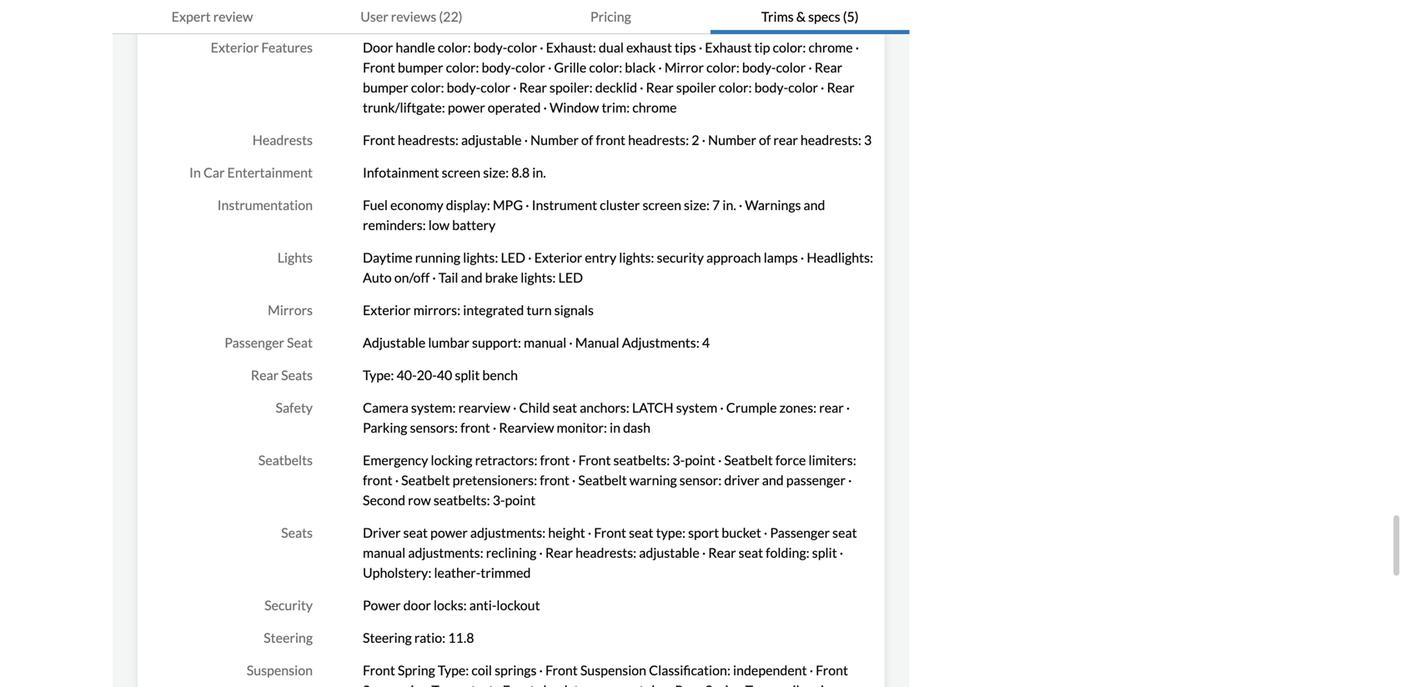 Task type: vqa. For each thing, say whether or not it's contained in the screenshot.
offered
no



Task type: describe. For each thing, give the bounding box(es) containing it.
· right the zones:
[[846, 400, 850, 416]]

1 vertical spatial chrome
[[632, 99, 677, 116]]

type: inside the 'front spring type: coil springs · front suspension classification: independent · front suspension type: strut · front shock type: monotube · rear spring type: coil springs'
[[574, 682, 604, 687]]

size: inside fuel economy display: mpg · instrument cluster screen size: 7 in. · warnings and reminders: low battery
[[684, 197, 710, 213]]

locking
[[431, 452, 473, 468]]

rear down the black
[[646, 79, 674, 96]]

dash
[[623, 420, 651, 436]]

front right "independent"
[[816, 662, 848, 679]]

0 vertical spatial manual
[[524, 335, 567, 351]]

free
[[493, 7, 517, 23]]

handle
[[396, 39, 435, 56]]

0 horizontal spatial seatbelts:
[[434, 492, 490, 509]]

0 vertical spatial screen
[[442, 164, 481, 181]]

· right system
[[720, 400, 724, 416]]

rear inside the 'front spring type: coil springs · front suspension classification: independent · front suspension type: strut · front shock type: monotube · rear spring type: coil springs'
[[675, 682, 703, 687]]

seat down passenger
[[833, 525, 857, 541]]

20-
[[417, 367, 437, 383]]

· down "monitor:" at the left of the page
[[572, 452, 576, 468]]

trim:
[[602, 99, 630, 116]]

daytime running lights: led · exterior entry lights: security approach lamps · headlights: auto on/off · tail and brake lights: led
[[363, 250, 873, 286]]

pricing tab
[[511, 0, 711, 34]]

1 vertical spatial springs
[[802, 682, 844, 687]]

cooler:
[[546, 7, 586, 23]]

· up the sensor:
[[718, 452, 722, 468]]

front down "monitor:" at the left of the page
[[540, 452, 570, 468]]

upholstery:
[[363, 565, 432, 581]]

1 number from the left
[[531, 132, 579, 148]]

· left manual
[[569, 335, 573, 351]]

manual
[[575, 335, 619, 351]]

strut
[[465, 682, 494, 687]]

front down steering ratio: 11.8
[[363, 662, 395, 679]]

tip
[[755, 39, 770, 56]]

1 horizontal spatial 3-
[[673, 452, 685, 468]]

and inside daytime running lights: led · exterior entry lights: security approach lamps · headlights: auto on/off · tail and brake lights: led
[[461, 270, 483, 286]]

exterior mirrors: integrated turn signals
[[363, 302, 594, 318]]

· left 'window'
[[543, 99, 547, 116]]

trims & specs (5) tab
[[711, 0, 910, 34]]

reviews
[[391, 8, 437, 25]]

fuel
[[363, 197, 388, 213]]

2
[[692, 132, 699, 148]]

anti-
[[469, 597, 497, 614]]

0 vertical spatial split
[[455, 367, 480, 383]]

instrumentation
[[217, 197, 313, 213]]

power
[[363, 597, 401, 614]]

seat down warning
[[629, 525, 654, 541]]

latch
[[632, 400, 674, 416]]

1 horizontal spatial coil
[[779, 682, 800, 687]]

security
[[657, 250, 704, 266]]

seat inside camera system: rearview · child seat anchors: latch system · crumple zones: rear · parking sensors: front · rearview monitor: in dash
[[553, 400, 577, 416]]

tips
[[675, 39, 696, 56]]

0 vertical spatial passenger
[[225, 335, 284, 351]]

adjustable lumbar support: manual · manual adjustments: 4
[[363, 335, 710, 351]]

infotainment screen size: 8.8 in.
[[363, 164, 546, 181]]

exterior for exterior features
[[211, 39, 259, 56]]

· right the black
[[658, 59, 662, 76]]

· down sport
[[702, 545, 706, 561]]

· up height
[[572, 472, 576, 489]]

front down trim:
[[596, 132, 626, 148]]

0 vertical spatial size:
[[483, 164, 509, 181]]

1 horizontal spatial point
[[685, 452, 716, 468]]

specs
[[808, 8, 841, 25]]

&
[[796, 8, 806, 25]]

color up operated
[[481, 79, 511, 96]]

lockout
[[497, 597, 540, 614]]

low
[[429, 217, 450, 233]]

child
[[519, 400, 550, 416]]

lamps
[[764, 250, 798, 266]]

· down emergency
[[395, 472, 399, 489]]

headrests: down trunk/liftgate: on the left of the page
[[398, 132, 459, 148]]

lights
[[278, 250, 313, 266]]

on/off
[[394, 270, 430, 286]]

locks:
[[434, 597, 467, 614]]

8.8
[[512, 164, 530, 181]]

exterior inside daytime running lights: led · exterior entry lights: security approach lamps · headlights: auto on/off · tail and brake lights: led
[[534, 250, 582, 266]]

· left oil
[[520, 7, 523, 23]]

rear down specs in the top of the page
[[815, 59, 843, 76]]

in car entertainment
[[189, 164, 313, 181]]

color down trims & specs (5) tab at the top
[[788, 79, 818, 96]]

1 vertical spatial bumper
[[363, 79, 408, 96]]

trimmed
[[481, 565, 531, 581]]

1 horizontal spatial lights:
[[521, 270, 556, 286]]

· right "independent"
[[810, 662, 813, 679]]

· down (5)
[[856, 39, 859, 56]]

2 of from the left
[[759, 132, 771, 148]]

spoiler
[[676, 79, 716, 96]]

2 number from the left
[[708, 132, 757, 148]]

tail
[[439, 270, 458, 286]]

1 seats from the top
[[281, 367, 313, 383]]

rear for zones:
[[819, 400, 844, 416]]

front spring type: coil springs · front suspension classification: independent · front suspension type: strut · front shock type: monotube · rear spring type: coil springs 
[[363, 662, 854, 687]]

1 horizontal spatial suspension
[[363, 682, 429, 687]]

passenger seat
[[225, 335, 313, 351]]

· down specs in the top of the page
[[821, 79, 824, 96]]

and inside emergency locking retractors: front · front seatbelts: 3-point · seatbelt force limiters: front · seatbelt pretensioners: front · seatbelt warning sensor: driver and passenger · second row seatbelts: 3-point
[[762, 472, 784, 489]]

color left grille
[[516, 59, 545, 76]]

economy
[[390, 197, 443, 213]]

front up second
[[363, 472, 393, 489]]

steering ratio: 11.8
[[363, 630, 474, 646]]

mpg
[[493, 197, 523, 213]]

11.8
[[448, 630, 474, 646]]

headrests: inside driver seat power adjustments: height · front seat type: sport bucket · passenger seat manual adjustments: reclining · rear headrests: adjustable · rear seat folding: split · upholstery: leather-trimmed
[[576, 545, 637, 561]]

front inside door handle color: body-color · exhaust: dual exhaust tips · exhaust tip color: chrome · front bumper color: body-color · grille color: black · mirror color: body-color · rear bumper color: body-color · rear spoiler: decklid · rear spoiler color: body-color · rear trunk/liftgate: power operated · window trim: chrome
[[363, 59, 395, 76]]

exterior for exterior mirrors: integrated turn signals
[[363, 302, 411, 318]]

seatbelts
[[258, 452, 313, 468]]

exhaust:
[[546, 39, 596, 56]]

exterior features
[[211, 39, 313, 56]]

rear down sport
[[708, 545, 736, 561]]

0 horizontal spatial springs
[[495, 662, 537, 679]]

operated
[[488, 99, 541, 116]]

headrests: left '2'
[[628, 132, 689, 148]]

(22)
[[439, 8, 463, 25]]

· right bucket
[[764, 525, 768, 541]]

· down the black
[[640, 79, 644, 96]]

display:
[[446, 197, 490, 213]]

leather-
[[434, 565, 481, 581]]

1 vertical spatial 3-
[[493, 492, 505, 509]]

parking
[[363, 420, 407, 436]]

spoiler:
[[550, 79, 593, 96]]

· left the "tail"
[[432, 270, 436, 286]]

infotainment
[[363, 164, 439, 181]]

rear up operated
[[519, 79, 547, 96]]

40-
[[397, 367, 417, 383]]

second
[[363, 492, 405, 509]]

door handle color: body-color · exhaust: dual exhaust tips · exhaust tip color: chrome · front bumper color: body-color · grille color: black · mirror color: body-color · rear bumper color: body-color · rear spoiler: decklid · rear spoiler color: body-color · rear trunk/liftgate: power operated · window trim: chrome
[[363, 39, 859, 116]]

· up shock on the bottom left of the page
[[539, 662, 543, 679]]

limiters:
[[809, 452, 856, 468]]

support:
[[472, 335, 521, 351]]

· right folding:
[[840, 545, 843, 561]]

rearview
[[458, 400, 510, 416]]

type: left 40-
[[363, 367, 394, 383]]

trims & specs (5)
[[761, 8, 859, 25]]

height
[[548, 525, 585, 541]]

front inside driver seat power adjustments: height · front seat type: sport bucket · passenger seat manual adjustments: reclining · rear headrests: adjustable · rear seat folding: split · upholstery: leather-trimmed
[[594, 525, 626, 541]]

rear down height
[[545, 545, 573, 561]]

front up shock on the bottom left of the page
[[545, 662, 578, 679]]

0 horizontal spatial lights:
[[463, 250, 498, 266]]

· up 8.8
[[524, 132, 528, 148]]

front up height
[[540, 472, 570, 489]]

headlights:
[[807, 250, 873, 266]]

user reviews (22)
[[361, 8, 463, 25]]

battery: maintenance-free · oil cooler: auxiliary
[[363, 7, 639, 23]]

emergency
[[363, 452, 428, 468]]

0 horizontal spatial coil
[[472, 662, 492, 679]]

door
[[363, 39, 393, 56]]

1 horizontal spatial led
[[559, 270, 583, 286]]

front inside camera system: rearview · child seat anchors: latch system · crumple zones: rear · parking sensors: front · rearview monitor: in dash
[[461, 420, 490, 436]]

· right strut
[[496, 682, 500, 687]]

steering for steering ratio: 11.8
[[363, 630, 412, 646]]

(5)
[[843, 8, 859, 25]]

camera system: rearview · child seat anchors: latch system · crumple zones: rear · parking sensors: front · rearview monitor: in dash
[[363, 400, 850, 436]]

40
[[437, 367, 452, 383]]

1 of from the left
[[581, 132, 593, 148]]

cluster
[[600, 197, 640, 213]]

independent
[[733, 662, 807, 679]]

screen inside fuel economy display: mpg · instrument cluster screen size: 7 in. · warnings and reminders: low battery
[[643, 197, 681, 213]]



Task type: locate. For each thing, give the bounding box(es) containing it.
suspension down steering ratio: 11.8
[[363, 682, 429, 687]]

1 horizontal spatial type:
[[656, 525, 686, 541]]

type:
[[363, 367, 394, 383], [438, 662, 469, 679], [432, 682, 463, 687], [745, 682, 777, 687]]

rearview
[[499, 420, 554, 436]]

0 horizontal spatial split
[[455, 367, 480, 383]]

and right the "tail"
[[461, 270, 483, 286]]

split right folding:
[[812, 545, 837, 561]]

lights: right 'entry'
[[619, 250, 654, 266]]

0 horizontal spatial spring
[[398, 662, 435, 679]]

maintenance-
[[413, 7, 493, 23]]

approach
[[707, 250, 761, 266]]

1 horizontal spatial manual
[[524, 335, 567, 351]]

0 horizontal spatial number
[[531, 132, 579, 148]]

exterior
[[211, 39, 259, 56], [534, 250, 582, 266], [363, 302, 411, 318]]

0 vertical spatial led
[[501, 250, 526, 266]]

0 vertical spatial and
[[804, 197, 825, 213]]

retractors:
[[475, 452, 538, 468]]

type: left sport
[[656, 525, 686, 541]]

1 horizontal spatial chrome
[[809, 39, 853, 56]]

rear inside camera system: rearview · child seat anchors: latch system · crumple zones: rear · parking sensors: front · rearview monitor: in dash
[[819, 400, 844, 416]]

oil
[[526, 7, 544, 23]]

number down 'window'
[[531, 132, 579, 148]]

3
[[864, 132, 872, 148]]

size: left 7
[[684, 197, 710, 213]]

sensor:
[[680, 472, 722, 489]]

2 seats from the top
[[281, 525, 313, 541]]

headrests
[[253, 132, 313, 148]]

0 horizontal spatial and
[[461, 270, 483, 286]]

1 vertical spatial power
[[430, 525, 468, 541]]

pricing
[[590, 8, 631, 25]]

0 vertical spatial adjustable
[[461, 132, 522, 148]]

seatbelts: up warning
[[614, 452, 670, 468]]

0 horizontal spatial point
[[505, 492, 536, 509]]

0 vertical spatial bumper
[[398, 59, 443, 76]]

1 steering from the left
[[264, 630, 313, 646]]

camera
[[363, 400, 409, 416]]

0 horizontal spatial exterior
[[211, 39, 259, 56]]

· up operated
[[513, 79, 517, 96]]

steering for steering
[[264, 630, 313, 646]]

lights: up brake
[[463, 250, 498, 266]]

0 vertical spatial spring
[[398, 662, 435, 679]]

·
[[520, 7, 523, 23], [540, 39, 543, 56], [699, 39, 703, 56], [856, 39, 859, 56], [548, 59, 552, 76], [658, 59, 662, 76], [809, 59, 812, 76], [513, 79, 517, 96], [640, 79, 644, 96], [821, 79, 824, 96], [543, 99, 547, 116], [524, 132, 528, 148], [702, 132, 706, 148], [526, 197, 529, 213], [739, 197, 743, 213], [528, 250, 532, 266], [801, 250, 804, 266], [432, 270, 436, 286], [569, 335, 573, 351], [513, 400, 517, 416], [720, 400, 724, 416], [846, 400, 850, 416], [493, 420, 497, 436], [572, 452, 576, 468], [718, 452, 722, 468], [395, 472, 399, 489], [572, 472, 576, 489], [848, 472, 852, 489], [588, 525, 592, 541], [764, 525, 768, 541], [539, 545, 543, 561], [702, 545, 706, 561], [840, 545, 843, 561], [539, 662, 543, 679], [810, 662, 813, 679], [496, 682, 500, 687], [669, 682, 672, 687]]

shock
[[538, 682, 572, 687]]

reminders:
[[363, 217, 426, 233]]

user
[[361, 8, 388, 25]]

rear down classification:
[[675, 682, 703, 687]]

split right 40 at the bottom left
[[455, 367, 480, 383]]

number
[[531, 132, 579, 148], [708, 132, 757, 148]]

· down classification:
[[669, 682, 672, 687]]

and
[[804, 197, 825, 213], [461, 270, 483, 286], [762, 472, 784, 489]]

coil down "independent"
[[779, 682, 800, 687]]

in. right 7
[[723, 197, 736, 213]]

0 vertical spatial coil
[[472, 662, 492, 679]]

front left shock on the bottom left of the page
[[503, 682, 535, 687]]

0 vertical spatial in.
[[532, 164, 546, 181]]

power door locks: anti-lockout
[[363, 597, 540, 614]]

type: inside driver seat power adjustments: height · front seat type: sport bucket · passenger seat manual adjustments: reclining · rear headrests: adjustable · rear seat folding: split · upholstery: leather-trimmed
[[656, 525, 686, 541]]

auto
[[363, 270, 392, 286]]

1 vertical spatial rear
[[819, 400, 844, 416]]

· down rearview
[[493, 420, 497, 436]]

and down force
[[762, 472, 784, 489]]

0 horizontal spatial suspension
[[247, 662, 313, 679]]

front down "monitor:" at the left of the page
[[579, 452, 611, 468]]

1 horizontal spatial passenger
[[770, 525, 830, 541]]

expert
[[172, 8, 211, 25]]

daytime
[[363, 250, 413, 266]]

· up turn
[[528, 250, 532, 266]]

1 horizontal spatial springs
[[802, 682, 844, 687]]

rear right the zones:
[[819, 400, 844, 416]]

1 horizontal spatial seatbelt
[[578, 472, 627, 489]]

spring down steering ratio: 11.8
[[398, 662, 435, 679]]

rear for of
[[774, 132, 798, 148]]

chrome
[[809, 39, 853, 56], [632, 99, 677, 116]]

tab list containing expert review
[[113, 0, 910, 34]]

mirrors:
[[413, 302, 461, 318]]

seatbelts:
[[614, 452, 670, 468], [434, 492, 490, 509]]

exhaust
[[626, 39, 672, 56]]

front right height
[[594, 525, 626, 541]]

mirrors
[[268, 302, 313, 318]]

1 horizontal spatial split
[[812, 545, 837, 561]]

seat
[[287, 335, 313, 351]]

rear down (5)
[[827, 79, 855, 96]]

bucket
[[722, 525, 761, 541]]

· left grille
[[548, 59, 552, 76]]

0 vertical spatial chrome
[[809, 39, 853, 56]]

0 vertical spatial springs
[[495, 662, 537, 679]]

3- down 'pretensioners:'
[[493, 492, 505, 509]]

1 horizontal spatial adjustable
[[639, 545, 700, 561]]

2 horizontal spatial suspension
[[580, 662, 647, 679]]

and inside fuel economy display: mpg · instrument cluster screen size: 7 in. · warnings and reminders: low battery
[[804, 197, 825, 213]]

lights: up turn
[[521, 270, 556, 286]]

0 horizontal spatial chrome
[[632, 99, 677, 116]]

0 horizontal spatial screen
[[442, 164, 481, 181]]

split inside driver seat power adjustments: height · front seat type: sport bucket · passenger seat manual adjustments: reclining · rear headrests: adjustable · rear seat folding: split · upholstery: leather-trimmed
[[812, 545, 837, 561]]

front headrests: adjustable · number of front headrests: 2 · number of rear headrests: 3
[[363, 132, 872, 148]]

1 vertical spatial screen
[[643, 197, 681, 213]]

integrated
[[463, 302, 524, 318]]

review
[[213, 8, 253, 25]]

seat down bucket
[[739, 545, 763, 561]]

1 horizontal spatial steering
[[363, 630, 412, 646]]

1 vertical spatial seats
[[281, 525, 313, 541]]

in
[[189, 164, 201, 181]]

grille
[[554, 59, 587, 76]]

1 vertical spatial and
[[461, 270, 483, 286]]

1 vertical spatial size:
[[684, 197, 710, 213]]

classification:
[[649, 662, 731, 679]]

1 vertical spatial in.
[[723, 197, 736, 213]]

1 vertical spatial type:
[[574, 682, 604, 687]]

1 vertical spatial adjustments:
[[408, 545, 484, 561]]

2 horizontal spatial and
[[804, 197, 825, 213]]

size: left 8.8
[[483, 164, 509, 181]]

split
[[455, 367, 480, 383], [812, 545, 837, 561]]

power inside door handle color: body-color · exhaust: dual exhaust tips · exhaust tip color: chrome · front bumper color: body-color · grille color: black · mirror color: body-color · rear bumper color: body-color · rear spoiler: decklid · rear spoiler color: body-color · rear trunk/liftgate: power operated · window trim: chrome
[[448, 99, 485, 116]]

seatbelts: down 'pretensioners:'
[[434, 492, 490, 509]]

2 horizontal spatial lights:
[[619, 250, 654, 266]]

· down trims & specs (5) tab at the top
[[809, 59, 812, 76]]

screen up display:
[[442, 164, 481, 181]]

0 horizontal spatial manual
[[363, 545, 406, 561]]

1 horizontal spatial rear
[[819, 400, 844, 416]]

system
[[676, 400, 718, 416]]

monotube
[[606, 682, 666, 687]]

1 vertical spatial spring
[[705, 682, 743, 687]]

0 horizontal spatial of
[[581, 132, 593, 148]]

· right height
[[588, 525, 592, 541]]

in. inside fuel economy display: mpg · instrument cluster screen size: 7 in. · warnings and reminders: low battery
[[723, 197, 736, 213]]

1 vertical spatial led
[[559, 270, 583, 286]]

2 steering from the left
[[363, 630, 412, 646]]

2 vertical spatial and
[[762, 472, 784, 489]]

1 vertical spatial point
[[505, 492, 536, 509]]

springs
[[495, 662, 537, 679], [802, 682, 844, 687]]

rear up "warnings"
[[774, 132, 798, 148]]

seat
[[553, 400, 577, 416], [403, 525, 428, 541], [629, 525, 654, 541], [833, 525, 857, 541], [739, 545, 763, 561]]

battery:
[[363, 7, 411, 23]]

driver seat power adjustments: height · front seat type: sport bucket · passenger seat manual adjustments: reclining · rear headrests: adjustable · rear seat folding: split · upholstery: leather-trimmed
[[363, 525, 857, 581]]

passenger up folding:
[[770, 525, 830, 541]]

led up brake
[[501, 250, 526, 266]]

0 vertical spatial type:
[[656, 525, 686, 541]]

type: left strut
[[432, 682, 463, 687]]

manual down driver
[[363, 545, 406, 561]]

steering down the security
[[264, 630, 313, 646]]

0 vertical spatial point
[[685, 452, 716, 468]]

user reviews (22) tab
[[312, 0, 511, 34]]

monitor:
[[557, 420, 607, 436]]

adjustable inside driver seat power adjustments: height · front seat type: sport bucket · passenger seat manual adjustments: reclining · rear headrests: adjustable · rear seat folding: split · upholstery: leather-trimmed
[[639, 545, 700, 561]]

0 horizontal spatial size:
[[483, 164, 509, 181]]

0 vertical spatial rear
[[774, 132, 798, 148]]

adjustments: up leather-
[[408, 545, 484, 561]]

1 horizontal spatial exterior
[[363, 302, 411, 318]]

springs down "independent"
[[802, 682, 844, 687]]

· left exhaust:
[[540, 39, 543, 56]]

· right '2'
[[702, 132, 706, 148]]

1 vertical spatial passenger
[[770, 525, 830, 541]]

lumbar
[[428, 335, 470, 351]]

zones:
[[780, 400, 817, 416]]

headrests: down height
[[576, 545, 637, 561]]

type: right shock on the bottom left of the page
[[574, 682, 604, 687]]

of up "warnings"
[[759, 132, 771, 148]]

0 vertical spatial adjustments:
[[470, 525, 546, 541]]

front up "infotainment"
[[363, 132, 395, 148]]

0 horizontal spatial type:
[[574, 682, 604, 687]]

expert review tab
[[113, 0, 312, 34]]

suspension up monotube
[[580, 662, 647, 679]]

rear seats
[[251, 367, 313, 383]]

mirror
[[665, 59, 704, 76]]

steering down power
[[363, 630, 412, 646]]

dual
[[599, 39, 624, 56]]

black
[[625, 59, 656, 76]]

seats
[[281, 367, 313, 383], [281, 525, 313, 541]]

type: down "independent"
[[745, 682, 777, 687]]

of
[[581, 132, 593, 148], [759, 132, 771, 148]]

1 vertical spatial coil
[[779, 682, 800, 687]]

0 vertical spatial 3-
[[673, 452, 685, 468]]

point down 'pretensioners:'
[[505, 492, 536, 509]]

· right reclining
[[539, 545, 543, 561]]

2 vertical spatial exterior
[[363, 302, 411, 318]]

0 vertical spatial exterior
[[211, 39, 259, 56]]

front down rearview
[[461, 420, 490, 436]]

screen right cluster
[[643, 197, 681, 213]]

reclining
[[486, 545, 537, 561]]

1 horizontal spatial seatbelts:
[[614, 452, 670, 468]]

· down limiters:
[[848, 472, 852, 489]]

· right mpg
[[526, 197, 529, 213]]

0 horizontal spatial in.
[[532, 164, 546, 181]]

emergency locking retractors: front · front seatbelts: 3-point · seatbelt force limiters: front · seatbelt pretensioners: front · seatbelt warning sensor: driver and passenger · second row seatbelts: 3-point
[[363, 452, 856, 509]]

bench
[[483, 367, 518, 383]]

3- up the sensor:
[[673, 452, 685, 468]]

rear down passenger seat
[[251, 367, 279, 383]]

fuel economy display: mpg · instrument cluster screen size: 7 in. · warnings and reminders: low battery
[[363, 197, 825, 233]]

seatbelt
[[724, 452, 773, 468], [401, 472, 450, 489], [578, 472, 627, 489]]

power up leather-
[[430, 525, 468, 541]]

rear
[[815, 59, 843, 76], [519, 79, 547, 96], [646, 79, 674, 96], [827, 79, 855, 96], [251, 367, 279, 383], [545, 545, 573, 561], [708, 545, 736, 561], [675, 682, 703, 687]]

power left operated
[[448, 99, 485, 116]]

1 horizontal spatial screen
[[643, 197, 681, 213]]

seats up "safety"
[[281, 367, 313, 383]]

passenger inside driver seat power adjustments: height · front seat type: sport bucket · passenger seat manual adjustments: reclining · rear headrests: adjustable · rear seat folding: split · upholstery: leather-trimmed
[[770, 525, 830, 541]]

1 vertical spatial split
[[812, 545, 837, 561]]

0 horizontal spatial adjustable
[[461, 132, 522, 148]]

1 horizontal spatial in.
[[723, 197, 736, 213]]

0 horizontal spatial 3-
[[493, 492, 505, 509]]

lights:
[[463, 250, 498, 266], [619, 250, 654, 266], [521, 270, 556, 286]]

type:
[[656, 525, 686, 541], [574, 682, 604, 687]]

seatbelt up row
[[401, 472, 450, 489]]

headrests: left 3
[[801, 132, 862, 148]]

2 horizontal spatial exterior
[[534, 250, 582, 266]]

front
[[596, 132, 626, 148], [461, 420, 490, 436], [540, 452, 570, 468], [363, 472, 393, 489], [540, 472, 570, 489]]

instrument
[[532, 197, 597, 213]]

color down oil
[[507, 39, 537, 56]]

· right lamps
[[801, 250, 804, 266]]

driver
[[363, 525, 401, 541]]

1 vertical spatial adjustable
[[639, 545, 700, 561]]

0 vertical spatial seatbelts:
[[614, 452, 670, 468]]

auxiliary
[[589, 7, 639, 23]]

power inside driver seat power adjustments: height · front seat type: sport bucket · passenger seat manual adjustments: reclining · rear headrests: adjustable · rear seat folding: split · upholstery: leather-trimmed
[[430, 525, 468, 541]]

color:
[[438, 39, 471, 56], [773, 39, 806, 56], [446, 59, 479, 76], [589, 59, 622, 76], [707, 59, 740, 76], [411, 79, 444, 96], [719, 79, 752, 96]]

0 vertical spatial seats
[[281, 367, 313, 383]]

size:
[[483, 164, 509, 181], [684, 197, 710, 213]]

row
[[408, 492, 431, 509]]

1 horizontal spatial size:
[[684, 197, 710, 213]]

entry
[[585, 250, 617, 266]]

1 horizontal spatial of
[[759, 132, 771, 148]]

led up signals
[[559, 270, 583, 286]]

system:
[[411, 400, 456, 416]]

1 horizontal spatial and
[[762, 472, 784, 489]]

0 horizontal spatial passenger
[[225, 335, 284, 351]]

spring
[[398, 662, 435, 679], [705, 682, 743, 687]]

1 vertical spatial seatbelts:
[[434, 492, 490, 509]]

pretensioners:
[[453, 472, 537, 489]]

sensors:
[[410, 420, 458, 436]]

type: up strut
[[438, 662, 469, 679]]

and right "warnings"
[[804, 197, 825, 213]]

· right 7
[[739, 197, 743, 213]]

· right tips
[[699, 39, 703, 56]]

1 horizontal spatial spring
[[705, 682, 743, 687]]

1 vertical spatial manual
[[363, 545, 406, 561]]

tab list
[[113, 0, 910, 34]]

window
[[550, 99, 599, 116]]

· left "child"
[[513, 400, 517, 416]]

seatbelt left warning
[[578, 472, 627, 489]]

suspension
[[247, 662, 313, 679], [580, 662, 647, 679], [363, 682, 429, 687]]

2 horizontal spatial seatbelt
[[724, 452, 773, 468]]

manual down turn
[[524, 335, 567, 351]]

0 horizontal spatial seatbelt
[[401, 472, 450, 489]]

point up the sensor:
[[685, 452, 716, 468]]

seat down row
[[403, 525, 428, 541]]

1 horizontal spatial number
[[708, 132, 757, 148]]

of down 'window'
[[581, 132, 593, 148]]

ratio:
[[415, 630, 446, 646]]

bumper up trunk/liftgate: on the left of the page
[[363, 79, 408, 96]]

1 vertical spatial exterior
[[534, 250, 582, 266]]

color down & in the right top of the page
[[776, 59, 806, 76]]

manual inside driver seat power adjustments: height · front seat type: sport bucket · passenger seat manual adjustments: reclining · rear headrests: adjustable · rear seat folding: split · upholstery: leather-trimmed
[[363, 545, 406, 561]]

0 horizontal spatial rear
[[774, 132, 798, 148]]

front inside emergency locking retractors: front · front seatbelts: 3-point · seatbelt force limiters: front · seatbelt pretensioners: front · seatbelt warning sensor: driver and passenger · second row seatbelts: 3-point
[[579, 452, 611, 468]]

front
[[363, 59, 395, 76], [363, 132, 395, 148], [579, 452, 611, 468], [594, 525, 626, 541], [363, 662, 395, 679], [545, 662, 578, 679], [816, 662, 848, 679], [503, 682, 535, 687]]

security
[[264, 597, 313, 614]]



